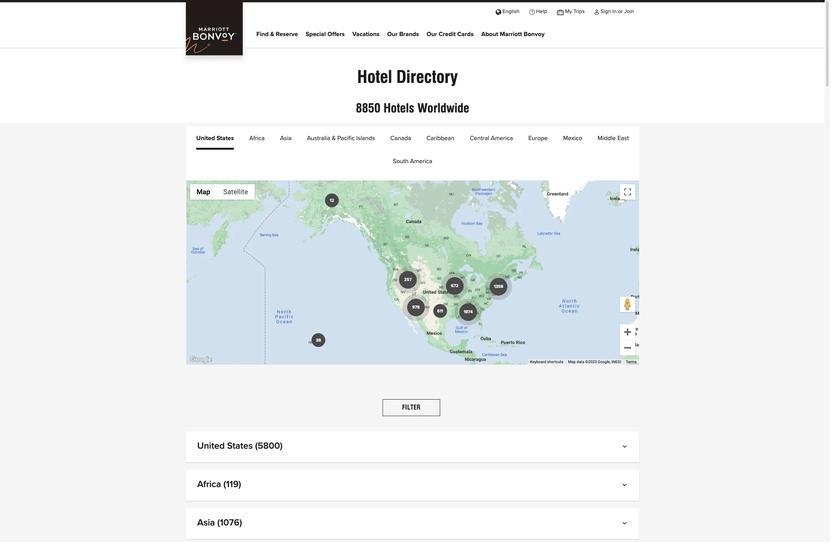 Task type: describe. For each thing, give the bounding box(es) containing it.
directory
[[397, 67, 458, 87]]

help link
[[525, 2, 553, 20]]

marriott
[[500, 31, 523, 37]]

in
[[613, 9, 617, 14]]

menu bar containing map
[[190, 185, 255, 200]]

map data ©2023 google, inegi
[[569, 360, 622, 365]]

12
[[330, 199, 334, 203]]

arrow down image for asia (1076)
[[624, 522, 628, 528]]

middle
[[598, 135, 617, 141]]

mexico link
[[564, 127, 583, 150]]

bonvoy
[[524, 31, 545, 37]]

states for united states
[[217, 135, 234, 141]]

english
[[503, 9, 520, 14]]

map region
[[167, 92, 659, 388]]

satellite button
[[217, 185, 255, 200]]

my
[[566, 9, 573, 14]]

reserve
[[276, 31, 298, 37]]

filter link
[[383, 400, 441, 417]]

english link
[[491, 2, 525, 20]]

australia & pacific islands
[[307, 135, 375, 141]]

arrow down image for africa (119)
[[624, 484, 628, 490]]

our for our brands
[[388, 31, 398, 37]]

google image
[[188, 355, 214, 365]]

asia link
[[280, 127, 292, 150]]

672
[[452, 284, 459, 288]]

978
[[413, 306, 420, 310]]

central america link
[[470, 127, 513, 150]]

map for map
[[197, 188, 210, 196]]

our brands
[[388, 31, 419, 37]]

canada
[[391, 135, 412, 141]]

africa for africa
[[250, 135, 265, 141]]

sign in or join link
[[590, 2, 640, 20]]

america for central america
[[491, 135, 513, 141]]

cards
[[458, 31, 474, 37]]

offers
[[328, 31, 345, 37]]

australia & pacific islands link
[[307, 127, 375, 150]]

keyboard shortcuts
[[531, 360, 564, 365]]

united states link
[[196, 127, 234, 150]]

satellite
[[224, 188, 248, 196]]

our credit cards link
[[427, 29, 474, 40]]

central
[[470, 135, 490, 141]]

arrow down image
[[624, 445, 628, 451]]

my trips
[[566, 9, 585, 14]]

about
[[482, 31, 499, 37]]

find
[[257, 31, 269, 37]]

8850 hotels worldwide
[[356, 101, 470, 116]]

united for united states (5800)
[[197, 442, 225, 451]]

8850
[[356, 101, 381, 116]]

central america
[[470, 135, 513, 141]]

sign
[[601, 9, 612, 14]]

africa (119)
[[197, 481, 241, 490]]

hotels
[[384, 101, 415, 116]]

middle east link
[[598, 127, 630, 150]]

1874
[[464, 310, 473, 315]]

(5800)
[[255, 442, 283, 451]]

trips
[[574, 9, 585, 14]]

terms link
[[627, 360, 637, 365]]

my trips link
[[553, 2, 590, 20]]

join
[[625, 9, 635, 14]]

keyboard
[[531, 360, 547, 365]]

america for south america
[[411, 158, 433, 165]]

& for reserve
[[270, 31, 274, 37]]

globe image
[[496, 9, 502, 14]]

& for pacific
[[332, 135, 336, 141]]

vacations
[[353, 31, 380, 37]]

257 672
[[405, 278, 459, 288]]

pacific
[[338, 135, 355, 141]]

257
[[405, 278, 412, 282]]

special offers
[[306, 31, 345, 37]]



Task type: locate. For each thing, give the bounding box(es) containing it.
& left pacific
[[332, 135, 336, 141]]

2 arrow down image from the top
[[624, 522, 628, 528]]

africa for africa (119)
[[197, 481, 221, 490]]

europe link
[[529, 127, 548, 150]]

caribbean
[[427, 135, 455, 141]]

our for our credit cards
[[427, 31, 438, 37]]

map button
[[190, 185, 217, 200]]

about marriott bonvoy
[[482, 31, 545, 37]]

google,
[[598, 360, 611, 365]]

our left brands
[[388, 31, 398, 37]]

filter
[[403, 405, 421, 412]]

find & reserve
[[257, 31, 298, 37]]

arrow down image
[[624, 484, 628, 490], [624, 522, 628, 528]]

0 vertical spatial united
[[196, 135, 215, 141]]

38
[[316, 339, 321, 343]]

states
[[217, 135, 234, 141], [227, 442, 253, 451]]

caribbean link
[[427, 127, 455, 150]]

12 image
[[325, 194, 339, 208]]

0 vertical spatial america
[[491, 135, 513, 141]]

&
[[270, 31, 274, 37], [332, 135, 336, 141]]

map for map data ©2023 google, inegi
[[569, 360, 576, 365]]

asia for asia (1076)
[[197, 519, 215, 528]]

find & reserve link
[[257, 29, 298, 40]]

& right find
[[270, 31, 274, 37]]

vacations link
[[353, 29, 380, 40]]

0 horizontal spatial map
[[197, 188, 210, 196]]

0 vertical spatial states
[[217, 135, 234, 141]]

help image
[[530, 9, 535, 14]]

about marriott bonvoy link
[[482, 29, 545, 40]]

38 image
[[312, 334, 326, 348]]

0 vertical spatial asia
[[280, 135, 292, 141]]

or
[[619, 9, 624, 14]]

inegi
[[612, 360, 622, 365]]

asia left (1076)
[[197, 519, 215, 528]]

special
[[306, 31, 326, 37]]

east
[[618, 135, 630, 141]]

brands
[[400, 31, 419, 37]]

asia right africa link
[[280, 135, 292, 141]]

asia for asia
[[280, 135, 292, 141]]

africa left the (119)
[[197, 481, 221, 490]]

0 horizontal spatial america
[[411, 158, 433, 165]]

map left satellite
[[197, 188, 210, 196]]

611 image
[[434, 305, 448, 318]]

suitcase image
[[558, 9, 564, 14]]

1 our from the left
[[388, 31, 398, 37]]

our left credit
[[427, 31, 438, 37]]

keyboard shortcuts button
[[531, 360, 564, 365]]

(119)
[[224, 481, 241, 490]]

0 horizontal spatial asia
[[197, 519, 215, 528]]

menu bar
[[190, 185, 255, 200]]

africa left asia link
[[250, 135, 265, 141]]

hotel directory
[[358, 67, 458, 87]]

africa link
[[250, 127, 265, 150]]

states for united states (5800)
[[227, 442, 253, 451]]

1 horizontal spatial map
[[569, 360, 576, 365]]

0 vertical spatial africa
[[250, 135, 265, 141]]

1 horizontal spatial america
[[491, 135, 513, 141]]

©2023
[[586, 360, 597, 365]]

mexico
[[564, 135, 583, 141]]

0 vertical spatial map
[[197, 188, 210, 196]]

1 vertical spatial asia
[[197, 519, 215, 528]]

1 vertical spatial states
[[227, 442, 253, 451]]

0 horizontal spatial our
[[388, 31, 398, 37]]

1 horizontal spatial asia
[[280, 135, 292, 141]]

australia
[[307, 135, 331, 141]]

0 vertical spatial arrow down image
[[624, 484, 628, 490]]

map left data
[[569, 360, 576, 365]]

south america
[[393, 158, 433, 165]]

america inside south america link
[[411, 158, 433, 165]]

credit
[[439, 31, 456, 37]]

1 vertical spatial map
[[569, 360, 576, 365]]

united states
[[196, 135, 234, 141]]

our credit cards
[[427, 31, 474, 37]]

(1076)
[[218, 519, 242, 528]]

united states (5800)
[[197, 442, 283, 451]]

special offers link
[[306, 29, 345, 40]]

south
[[393, 158, 409, 165]]

map inside popup button
[[197, 188, 210, 196]]

asia (1076)
[[197, 519, 242, 528]]

our
[[388, 31, 398, 37], [427, 31, 438, 37]]

states left africa link
[[217, 135, 234, 141]]

america right central
[[491, 135, 513, 141]]

1 vertical spatial africa
[[197, 481, 221, 490]]

1 vertical spatial &
[[332, 135, 336, 141]]

1 vertical spatial america
[[411, 158, 433, 165]]

canada link
[[391, 127, 412, 150]]

map
[[197, 188, 210, 196], [569, 360, 576, 365]]

our inside 'link'
[[427, 31, 438, 37]]

europe
[[529, 135, 548, 141]]

0 horizontal spatial africa
[[197, 481, 221, 490]]

0 vertical spatial &
[[270, 31, 274, 37]]

1 horizontal spatial &
[[332, 135, 336, 141]]

1 arrow down image from the top
[[624, 484, 628, 490]]

1358
[[494, 285, 504, 289]]

terms
[[627, 360, 637, 365]]

2 our from the left
[[427, 31, 438, 37]]

worldwide
[[418, 101, 470, 116]]

account image
[[595, 9, 600, 14]]

1 horizontal spatial africa
[[250, 135, 265, 141]]

africa
[[250, 135, 265, 141], [197, 481, 221, 490]]

611
[[438, 309, 444, 314]]

islands
[[357, 135, 375, 141]]

1 vertical spatial arrow down image
[[624, 522, 628, 528]]

data
[[577, 360, 585, 365]]

america
[[491, 135, 513, 141], [411, 158, 433, 165]]

shortcuts
[[548, 360, 564, 365]]

hotel
[[358, 67, 393, 87]]

sign in or join
[[601, 9, 635, 14]]

south america link
[[393, 150, 433, 173]]

america right south
[[411, 158, 433, 165]]

help
[[537, 9, 548, 14]]

united
[[196, 135, 215, 141], [197, 442, 225, 451]]

america inside central america link
[[491, 135, 513, 141]]

1 vertical spatial united
[[197, 442, 225, 451]]

0 horizontal spatial &
[[270, 31, 274, 37]]

middle east
[[598, 135, 630, 141]]

our brands link
[[388, 29, 419, 40]]

states left (5800)
[[227, 442, 253, 451]]

1 horizontal spatial our
[[427, 31, 438, 37]]

united for united states
[[196, 135, 215, 141]]



Task type: vqa. For each thing, say whether or not it's contained in the screenshot.
the leftmost round icon
no



